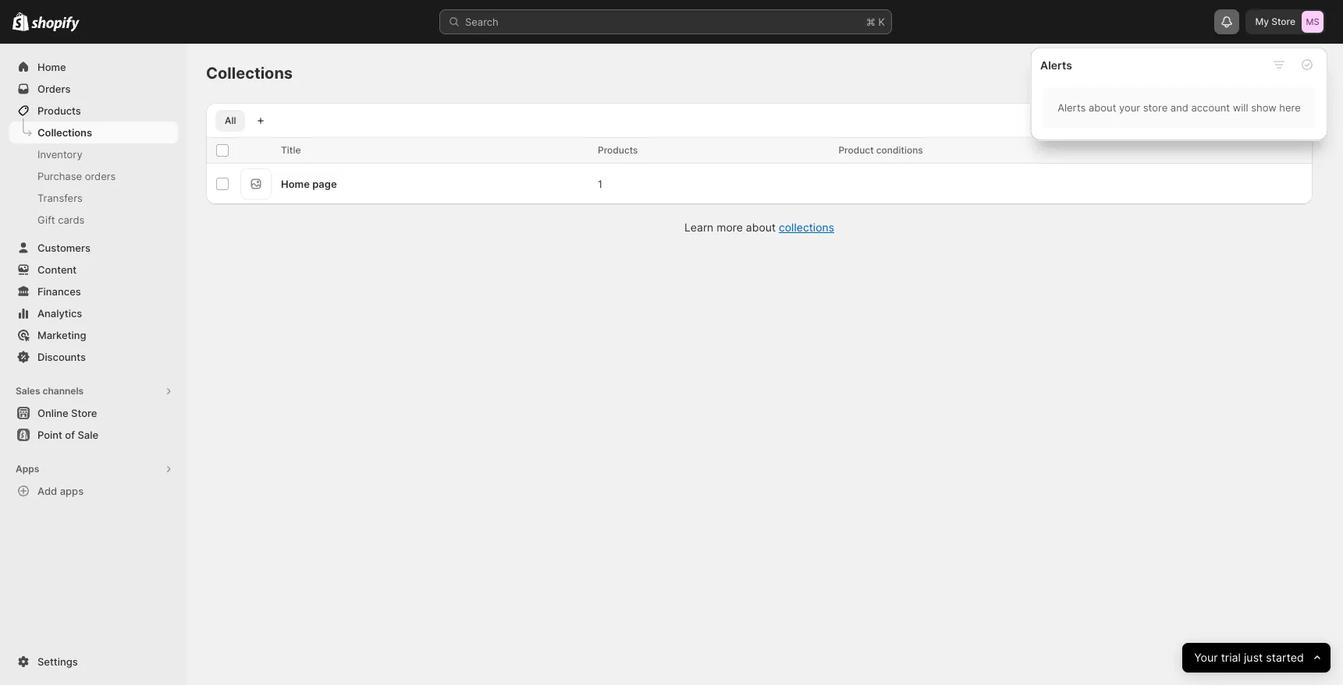 Task type: vqa. For each thing, say whether or not it's contained in the screenshot.
the Point of Sale
yes



Task type: locate. For each thing, give the bounding box(es) containing it.
product conditions
[[838, 144, 923, 156]]

0 vertical spatial collections
[[206, 64, 293, 83]]

0 horizontal spatial home
[[37, 61, 66, 73]]

0 vertical spatial alerts
[[1040, 58, 1072, 71]]

collections
[[206, 64, 293, 83], [37, 126, 92, 139]]

sales channels button
[[9, 381, 178, 403]]

1 vertical spatial products
[[598, 144, 638, 156]]

my store image
[[1302, 11, 1324, 33]]

1 horizontal spatial about
[[1089, 101, 1116, 114]]

1 vertical spatial collections
[[37, 126, 92, 139]]

transfers
[[37, 192, 83, 204]]

store
[[1271, 16, 1295, 27], [71, 407, 97, 420]]

0 horizontal spatial shopify image
[[12, 12, 29, 31]]

collections up inventory
[[37, 126, 92, 139]]

gift
[[37, 214, 55, 226]]

products down orders
[[37, 105, 81, 117]]

purchase orders link
[[9, 165, 178, 187]]

1 horizontal spatial store
[[1271, 16, 1295, 27]]

home for home page
[[281, 178, 310, 190]]

home for home
[[37, 61, 66, 73]]

about
[[1089, 101, 1116, 114], [746, 221, 776, 234]]

your
[[1119, 101, 1140, 114]]

about right more
[[746, 221, 776, 234]]

all
[[225, 115, 236, 126]]

just
[[1244, 651, 1263, 665]]

title
[[281, 144, 301, 156]]

settings
[[37, 656, 78, 669]]

marketing
[[37, 329, 86, 342]]

collections up all
[[206, 64, 293, 83]]

here
[[1279, 101, 1301, 114]]

all button
[[215, 110, 245, 132]]

products
[[37, 105, 81, 117], [598, 144, 638, 156]]

apps button
[[9, 459, 178, 481]]

store right my at the right of page
[[1271, 16, 1295, 27]]

purchase orders
[[37, 170, 116, 183]]

home
[[37, 61, 66, 73], [281, 178, 310, 190]]

of
[[65, 429, 75, 442]]

k
[[878, 16, 885, 28]]

1 horizontal spatial home
[[281, 178, 310, 190]]

home left page
[[281, 178, 310, 190]]

content
[[37, 264, 77, 276]]

1 vertical spatial about
[[746, 221, 776, 234]]

1 vertical spatial home
[[281, 178, 310, 190]]

store for online store
[[71, 407, 97, 420]]

apps
[[16, 464, 39, 475]]

online
[[37, 407, 68, 420]]

alerts for alerts
[[1040, 58, 1072, 71]]

0 horizontal spatial collections
[[37, 126, 92, 139]]

0 vertical spatial home
[[37, 61, 66, 73]]

1
[[598, 178, 602, 190]]

collections inside collections link
[[37, 126, 92, 139]]

home page link
[[281, 178, 337, 190]]

online store
[[37, 407, 97, 420]]

store
[[1143, 101, 1168, 114]]

store inside online store link
[[71, 407, 97, 420]]

1 horizontal spatial products
[[598, 144, 638, 156]]

products up the 1
[[598, 144, 638, 156]]

add apps button
[[9, 481, 178, 503]]

0 vertical spatial about
[[1089, 101, 1116, 114]]

collections
[[779, 221, 834, 234]]

your trial just started
[[1194, 651, 1304, 665]]

collections link
[[9, 122, 178, 144]]

discounts link
[[9, 346, 178, 368]]

0 vertical spatial store
[[1271, 16, 1295, 27]]

discounts
[[37, 351, 86, 364]]

shopify image
[[12, 12, 29, 31], [31, 16, 80, 32]]

learn more about collections
[[684, 221, 834, 234]]

0 horizontal spatial products
[[37, 105, 81, 117]]

store up sale at the left of page
[[71, 407, 97, 420]]

1 vertical spatial store
[[71, 407, 97, 420]]

add apps
[[37, 485, 84, 498]]

sale
[[78, 429, 98, 442]]

1 vertical spatial alerts
[[1058, 101, 1086, 114]]

home up orders
[[37, 61, 66, 73]]

finances link
[[9, 281, 178, 303]]

orders link
[[9, 78, 178, 100]]

and
[[1170, 101, 1188, 114]]

collection
[[1260, 67, 1303, 79]]

1 horizontal spatial collections
[[206, 64, 293, 83]]

gift cards link
[[9, 209, 178, 231]]

about left your at the top of page
[[1089, 101, 1116, 114]]

gift cards
[[37, 214, 85, 226]]

0 horizontal spatial store
[[71, 407, 97, 420]]

0 vertical spatial products
[[37, 105, 81, 117]]

analytics
[[37, 307, 82, 320]]

online store link
[[9, 403, 178, 425]]

create collection link
[[1218, 62, 1313, 84]]

alerts
[[1040, 58, 1072, 71], [1058, 101, 1086, 114]]

1 horizontal spatial shopify image
[[31, 16, 80, 32]]



Task type: describe. For each thing, give the bounding box(es) containing it.
conditions
[[876, 144, 923, 156]]

title button
[[281, 143, 316, 158]]

purchase
[[37, 170, 82, 183]]

will
[[1233, 101, 1248, 114]]

sales channels
[[16, 386, 84, 397]]

more
[[717, 221, 743, 234]]

create
[[1227, 67, 1257, 79]]

customers link
[[9, 237, 178, 259]]

channels
[[43, 386, 84, 397]]

orders
[[37, 83, 71, 95]]

transfers link
[[9, 187, 178, 209]]

create collection
[[1227, 67, 1303, 79]]

home link
[[9, 56, 178, 78]]

your
[[1194, 651, 1218, 665]]

finances
[[37, 286, 81, 298]]

cards
[[58, 214, 85, 226]]

home page
[[281, 178, 337, 190]]

point of sale link
[[9, 425, 178, 446]]

orders
[[85, 170, 116, 183]]

products link
[[9, 100, 178, 122]]

marketing link
[[9, 325, 178, 346]]

online store button
[[0, 403, 187, 425]]

content link
[[9, 259, 178, 281]]

settings link
[[9, 652, 178, 673]]

sales
[[16, 386, 40, 397]]

0 horizontal spatial about
[[746, 221, 776, 234]]

started
[[1266, 651, 1304, 665]]

your trial just started button
[[1182, 644, 1331, 673]]

account
[[1191, 101, 1230, 114]]

my store
[[1255, 16, 1295, 27]]

page
[[312, 178, 337, 190]]

product
[[838, 144, 874, 156]]

learn
[[684, 221, 713, 234]]

analytics link
[[9, 303, 178, 325]]

alerts for alerts about your store and account will show here
[[1058, 101, 1086, 114]]

my
[[1255, 16, 1269, 27]]

apps
[[60, 485, 84, 498]]

point of sale
[[37, 429, 98, 442]]

inventory link
[[9, 144, 178, 165]]

products inside "link"
[[37, 105, 81, 117]]

store for my store
[[1271, 16, 1295, 27]]

⌘ k
[[866, 16, 885, 28]]

alerts about your store and account will show here
[[1058, 101, 1301, 114]]

point of sale button
[[0, 425, 187, 446]]

customers
[[37, 242, 90, 254]]

collections link
[[779, 221, 834, 234]]

point
[[37, 429, 62, 442]]

⌘
[[866, 16, 875, 28]]

inventory
[[37, 148, 82, 161]]

add
[[37, 485, 57, 498]]

show
[[1251, 101, 1276, 114]]

search
[[465, 16, 498, 28]]

trial
[[1221, 651, 1241, 665]]



